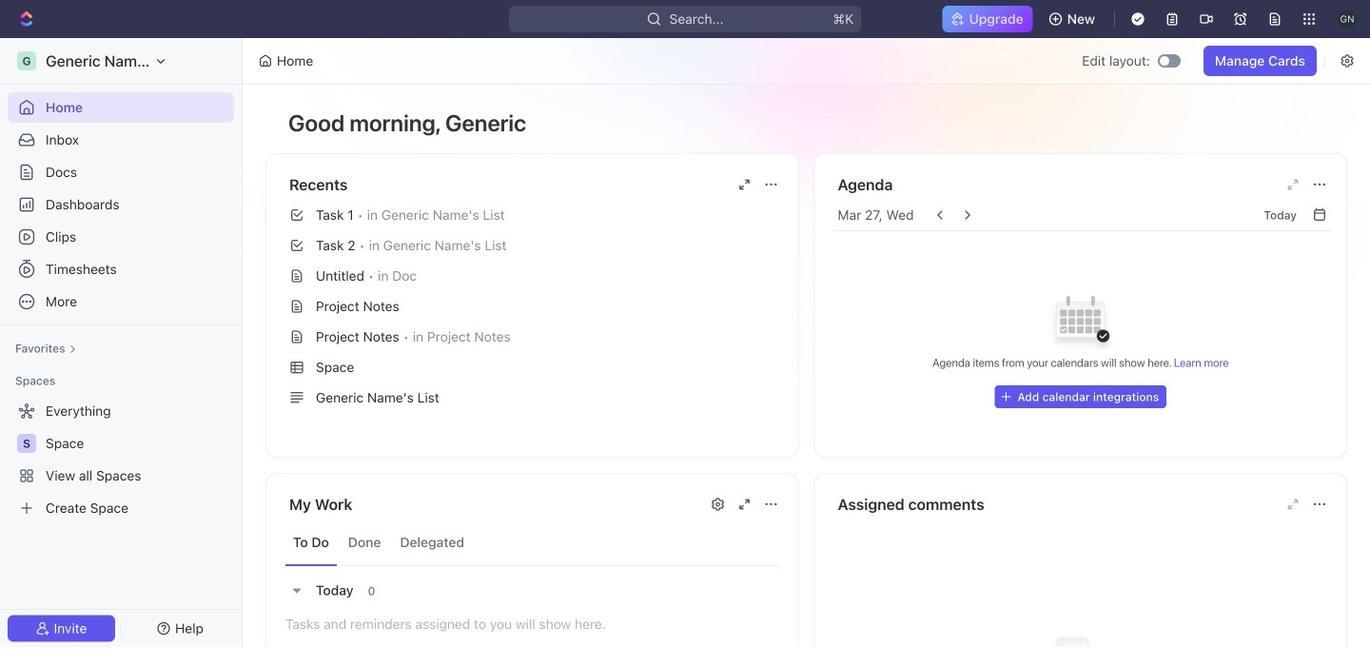 Task type: locate. For each thing, give the bounding box(es) containing it.
space, , element
[[17, 434, 36, 453]]

generic name's workspace, , element
[[17, 51, 36, 70]]

tab list
[[286, 520, 779, 566]]

tree
[[8, 396, 234, 524]]



Task type: vqa. For each thing, say whether or not it's contained in the screenshot.
THE SIDEBAR "navigation"
yes



Task type: describe. For each thing, give the bounding box(es) containing it.
sidebar navigation
[[0, 38, 247, 647]]

tree inside sidebar navigation
[[8, 396, 234, 524]]



